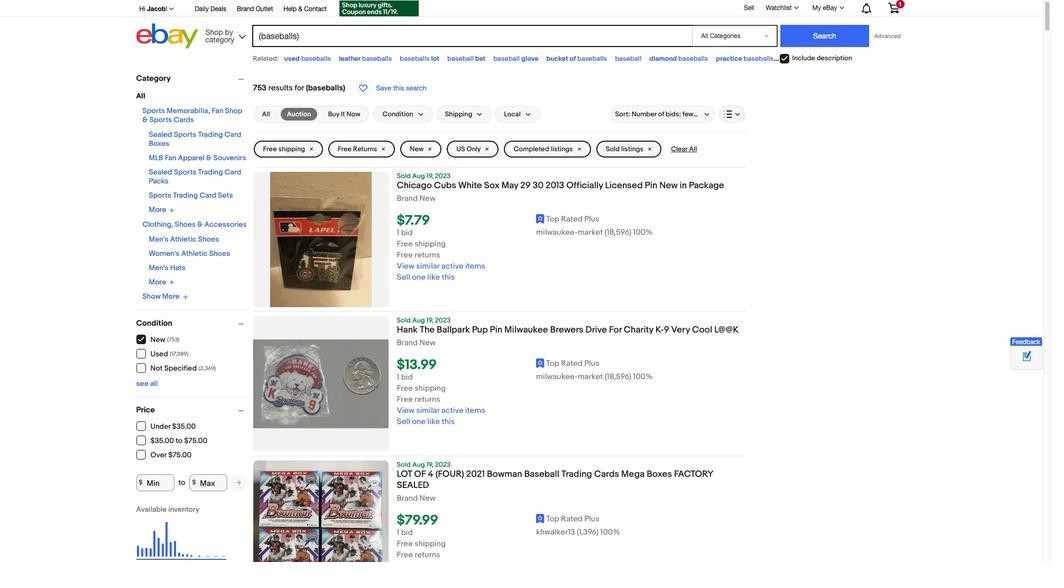 Task type: vqa. For each thing, say whether or not it's contained in the screenshot.
trending.
no



Task type: describe. For each thing, give the bounding box(es) containing it.
mlb fan apparel & souvenirs link
[[149, 153, 246, 162]]

fan inside sports memorabilia, fan shop & sports cards
[[212, 106, 223, 115]]

shipping down auction selected text box
[[278, 145, 305, 153]]

fan inside sealed sports trading card boxes mlb fan apparel & souvenirs sealed sports trading card packs sports trading card sets
[[165, 153, 176, 162]]

30
[[533, 180, 544, 191]]

local
[[504, 110, 521, 119]]

view similar active items link for $13.99
[[397, 406, 486, 416]]

my
[[813, 4, 822, 12]]

men's athletic shoes women's athletic shoes men's hats
[[149, 235, 230, 272]]

may
[[502, 180, 519, 191]]

under $35.00
[[151, 422, 196, 431]]

1 men's from the top
[[149, 235, 169, 244]]

sell one like this link for $7.79
[[397, 273, 455, 283]]

1 more button from the top
[[149, 205, 175, 215]]

similar for $7.79
[[416, 261, 440, 271]]

view for $7.79
[[397, 261, 415, 271]]

not specified (2,369)
[[151, 364, 216, 373]]

baseballs lot
[[400, 54, 440, 63]]

shop inside sports memorabilia, fan shop & sports cards
[[225, 106, 242, 115]]

the
[[420, 325, 435, 335]]

leather baseballs
[[339, 54, 392, 63]]

milwaukee- for $7.79
[[536, 228, 578, 238]]

save this search
[[376, 84, 427, 92]]

19, for $7.79
[[427, 172, 434, 180]]

my ebay link
[[807, 2, 849, 14]]

$79.99
[[397, 513, 439, 529]]

2021
[[466, 469, 485, 480]]

sports down apparel
[[174, 168, 196, 177]]

trading down sealed sports trading card packs link
[[173, 191, 198, 200]]

milwaukee-market (18,596) 100% free shipping free returns view similar active items sell one like this for $7.79
[[397, 228, 653, 283]]

(18,596) for $13.99
[[605, 372, 632, 382]]

items for $7.79
[[465, 261, 486, 271]]

this inside button
[[393, 84, 404, 92]]

none submit inside the shop by category banner
[[781, 25, 870, 47]]

price
[[136, 405, 155, 415]]

price button
[[136, 405, 248, 415]]

(four)
[[436, 469, 464, 480]]

see all button
[[136, 379, 158, 388]]

!
[[166, 5, 167, 13]]

1 vertical spatial $35.00
[[151, 436, 174, 445]]

auction
[[287, 110, 311, 119]]

bucket
[[547, 54, 569, 63]]

local button
[[495, 106, 541, 123]]

sold for $13.99
[[397, 316, 411, 325]]

khwalker13
[[536, 528, 575, 538]]

top for $79.99
[[546, 514, 560, 524]]

1 vertical spatial card
[[225, 168, 241, 177]]

sell link
[[740, 4, 759, 11]]

description
[[817, 54, 853, 63]]

factory
[[674, 469, 714, 480]]

sort:
[[616, 110, 631, 119]]

Search for anything text field
[[254, 26, 690, 46]]

2 more button from the top
[[149, 277, 175, 287]]

watchlist
[[766, 4, 792, 12]]

2 sealed from the top
[[149, 168, 172, 177]]

chicago cubs white sox may 29 30 2013 officially licensed pin new in package link
[[397, 180, 746, 194]]

0 vertical spatial shoes
[[175, 220, 196, 229]]

market for $13.99
[[578, 372, 603, 382]]

2023 for $7.79
[[435, 172, 451, 180]]

$35.00 to $75.00
[[151, 436, 207, 445]]

100% for $13.99
[[634, 372, 653, 382]]

daily deals link
[[195, 4, 226, 15]]

sets
[[218, 191, 233, 200]]

pin inside sold  aug 19, 2023 chicago cubs white sox may 29 30 2013 officially licensed pin new in package brand new
[[645, 180, 658, 191]]

bat
[[475, 54, 486, 63]]

0 vertical spatial to
[[176, 436, 183, 445]]

fewest
[[683, 110, 704, 119]]

like for $13.99
[[428, 417, 440, 427]]

used baseballs
[[284, 54, 331, 63]]

sell for $7.79
[[397, 273, 410, 283]]

us
[[457, 145, 465, 153]]

include description
[[793, 54, 853, 63]]

bid for $13.99
[[401, 373, 413, 383]]

3 baseball from the left
[[615, 54, 642, 63]]

for
[[609, 325, 622, 335]]

cards inside sports memorabilia, fan shop & sports cards
[[174, 115, 194, 124]]

get the coupon image
[[340, 1, 419, 16]]

sealed sports trading card packs link
[[149, 168, 241, 186]]

$7.79
[[397, 213, 430, 229]]

rated for $79.99
[[561, 514, 583, 524]]

trading down sports memorabilia, fan shop & sports cards "link"
[[198, 130, 223, 139]]

all
[[150, 379, 158, 388]]

1 vertical spatial shoes
[[198, 235, 219, 244]]

sports down packs
[[149, 191, 171, 200]]

khwalker13 (1,396) 100% free shipping free returns
[[397, 528, 620, 560]]

baseball for bat
[[448, 54, 474, 63]]

listings for sold listings
[[622, 145, 644, 153]]

daily
[[195, 5, 209, 13]]

sell for $13.99
[[397, 417, 410, 427]]

my ebay
[[813, 4, 838, 12]]

753 results for (baseballs)
[[253, 83, 346, 93]]

search
[[406, 84, 427, 92]]

accessories
[[205, 220, 247, 229]]

more inside button
[[162, 292, 180, 301]]

baseball bat
[[448, 54, 486, 63]]

baseballs for rawlings baseballs
[[809, 54, 839, 63]]

hi
[[139, 5, 145, 13]]

show more button
[[143, 292, 188, 301]]

first
[[705, 110, 717, 119]]

brand inside sold  aug 19, 2023 chicago cubs white sox may 29 30 2013 officially licensed pin new in package brand new
[[397, 194, 418, 204]]

auction link
[[281, 108, 318, 121]]

sell inside the account navigation
[[744, 4, 755, 11]]

baseballs for used baseballs
[[301, 54, 331, 63]]

sports down category
[[143, 106, 165, 115]]

1 for $79.99
[[397, 528, 400, 538]]

trading down mlb fan apparel & souvenirs link at the top of the page
[[198, 168, 223, 177]]

clear all link
[[667, 141, 702, 158]]

brand outlet link
[[237, 4, 273, 15]]

lot of 4 (four) 2021 bowman baseball trading cards mega boxes factory sealed image
[[253, 461, 389, 562]]

results
[[269, 83, 293, 93]]

similar for $13.99
[[416, 406, 440, 416]]

milwaukee- for $13.99
[[536, 372, 578, 382]]

(18,596) for $7.79
[[605, 228, 632, 238]]

sports up the mlb
[[150, 115, 172, 124]]

diamond baseballs
[[650, 54, 709, 63]]

chicago cubs white sox may 29 30 2013 officially licensed pin new in package heading
[[397, 180, 725, 191]]

2023 for $13.99
[[435, 316, 451, 325]]

free returns
[[338, 145, 377, 153]]

contact
[[304, 5, 327, 13]]

shop by category
[[206, 28, 234, 44]]

new left in
[[660, 180, 678, 191]]

listing options selector. list view selected. image
[[724, 110, 741, 119]]

new down the chicago
[[420, 194, 436, 204]]

100% for $7.79
[[634, 228, 653, 238]]

bid for $79.99
[[401, 528, 413, 538]]

aug for $79.99
[[413, 461, 425, 469]]

hank the ballpark pup pin milwaukee brewers drive for charity k-9 very cool l@@k image
[[253, 340, 389, 428]]

lot of 4 (four) 2021 bowman baseball trading cards mega boxes factory sealed heading
[[397, 469, 714, 491]]

1 vertical spatial athletic
[[181, 249, 208, 258]]

Minimum Value in $ text field
[[136, 474, 174, 491]]

0 horizontal spatial all
[[136, 92, 145, 101]]

0 vertical spatial condition button
[[374, 106, 433, 123]]

sold down 'sort:' at right top
[[606, 145, 620, 153]]

all link
[[256, 108, 277, 121]]

over
[[151, 451, 167, 460]]

memorabilia,
[[167, 106, 210, 115]]

lot
[[397, 469, 412, 480]]

top rated plus for $13.99
[[546, 359, 600, 369]]

returns for $13.99
[[415, 395, 441, 405]]

it
[[341, 110, 345, 119]]

charity
[[624, 325, 654, 335]]

rated for $7.79
[[561, 214, 583, 224]]

buy it now link
[[322, 108, 367, 121]]

top for $7.79
[[546, 214, 560, 224]]

plus for $7.79
[[585, 214, 600, 224]]

new up the chicago
[[410, 145, 424, 153]]

aug for $7.79
[[413, 172, 425, 180]]

related:
[[253, 54, 279, 63]]

sealed
[[397, 480, 429, 491]]

baseballs for diamond baseballs
[[679, 54, 709, 63]]

officially
[[567, 180, 603, 191]]

top rated plus image
[[536, 214, 545, 224]]

(baseballs)
[[306, 83, 346, 93]]

trading inside the sold  aug 19, 2023 lot of 4 (four) 2021 bowman baseball trading cards mega boxes factory sealed brand new
[[562, 469, 592, 480]]

new (753)
[[151, 335, 180, 344]]

4
[[428, 469, 434, 480]]

pup
[[472, 325, 488, 335]]

view similar active items link for $7.79
[[397, 261, 486, 271]]

see
[[136, 379, 149, 388]]

1 vertical spatial more
[[149, 278, 166, 287]]

help & contact
[[284, 5, 327, 13]]

(17,389)
[[170, 351, 189, 358]]

baseballs for practice baseballs
[[744, 54, 774, 63]]

this for $13.99
[[442, 417, 455, 427]]

us only link
[[447, 141, 499, 158]]



Task type: locate. For each thing, give the bounding box(es) containing it.
0 horizontal spatial boxes
[[149, 139, 169, 148]]

card
[[225, 130, 241, 139], [225, 168, 241, 177], [200, 191, 216, 200]]

0 vertical spatial athletic
[[170, 235, 197, 244]]

l@@k
[[715, 325, 739, 335]]

trading right baseball
[[562, 469, 592, 480]]

baseball link
[[615, 54, 642, 63]]

athletic
[[170, 235, 197, 244], [181, 249, 208, 258]]

available inventory
[[136, 505, 200, 514]]

1 top rated plus from the top
[[546, 214, 600, 224]]

3 top rated plus from the top
[[546, 514, 600, 524]]

1
[[899, 1, 902, 7], [397, 228, 400, 238], [397, 373, 400, 383], [397, 528, 400, 538]]

1 bid down the chicago
[[397, 228, 413, 238]]

this right save
[[393, 84, 404, 92]]

1 vertical spatial 1 bid
[[397, 373, 413, 383]]

0 vertical spatial like
[[428, 273, 440, 283]]

sports trading card sets link
[[149, 191, 233, 200]]

clear all
[[671, 145, 697, 153]]

2 vertical spatial 1 bid
[[397, 528, 413, 538]]

1 link
[[882, 0, 906, 15]]

0 vertical spatial (18,596)
[[605, 228, 632, 238]]

free shipping link
[[254, 141, 323, 158]]

2023 left white at the left top
[[435, 172, 451, 180]]

one
[[412, 273, 426, 283], [412, 417, 426, 427]]

$35.00 up over $75.00 link
[[151, 436, 174, 445]]

pin right pup
[[490, 325, 503, 335]]

market down the officially
[[578, 228, 603, 238]]

2 men's from the top
[[149, 263, 169, 272]]

sold for $79.99
[[397, 461, 411, 469]]

1 vertical spatial bid
[[401, 373, 413, 383]]

market for $7.79
[[578, 228, 603, 238]]

2 vertical spatial all
[[689, 145, 697, 153]]

2023 inside sold  aug 19, 2023 hank the ballpark pup pin milwaukee brewers drive for charity k-9 very cool l@@k brand new
[[435, 316, 451, 325]]

2 rated from the top
[[561, 359, 583, 369]]

this for $7.79
[[442, 273, 455, 283]]

sell one like this link for $13.99
[[397, 417, 455, 427]]

aug
[[413, 172, 425, 180], [413, 316, 425, 325], [413, 461, 425, 469]]

3 plus from the top
[[585, 514, 600, 524]]

brand
[[237, 5, 254, 13], [397, 194, 418, 204], [397, 338, 418, 348], [397, 494, 418, 504]]

2023 inside sold  aug 19, 2023 chicago cubs white sox may 29 30 2013 officially licensed pin new in package brand new
[[435, 172, 451, 180]]

shipping down $7.79
[[415, 239, 446, 249]]

condition for the bottommost the condition dropdown button
[[136, 318, 172, 328]]

3 2023 from the top
[[435, 461, 451, 469]]

3 1 bid from the top
[[397, 528, 413, 538]]

1 vertical spatial aug
[[413, 316, 425, 325]]

1 vertical spatial men's
[[149, 263, 169, 272]]

shipping down the $79.99
[[415, 539, 446, 549]]

brand inside sold  aug 19, 2023 hank the ballpark pup pin milwaukee brewers drive for charity k-9 very cool l@@k brand new
[[397, 338, 418, 348]]

rawlings baseballs
[[782, 54, 839, 63]]

women's athletic shoes link
[[149, 249, 230, 258]]

rated up (1,396)
[[561, 514, 583, 524]]

2 $ from the left
[[192, 479, 196, 487]]

2 bid from the top
[[401, 373, 413, 383]]

2 plus from the top
[[585, 359, 600, 369]]

$ up inventory
[[192, 479, 196, 487]]

ballpark
[[437, 325, 470, 335]]

lot
[[431, 54, 440, 63]]

2 like from the top
[[428, 417, 440, 427]]

1 vertical spatial view similar active items link
[[397, 406, 486, 416]]

1 (18,596) from the top
[[605, 228, 632, 238]]

0 vertical spatial sell one like this link
[[397, 273, 455, 283]]

& inside sealed sports trading card boxes mlb fan apparel & souvenirs sealed sports trading card packs sports trading card sets
[[206, 153, 212, 162]]

0 vertical spatial 1 bid
[[397, 228, 413, 238]]

19, left cubs
[[427, 172, 434, 180]]

0 vertical spatial fan
[[212, 106, 223, 115]]

baseballs right the rawlings at top
[[809, 54, 839, 63]]

2 vertical spatial aug
[[413, 461, 425, 469]]

1 items from the top
[[465, 261, 486, 271]]

0 vertical spatial milwaukee-
[[536, 228, 578, 238]]

new inside sold  aug 19, 2023 hank the ballpark pup pin milwaukee brewers drive for charity k-9 very cool l@@k brand new
[[420, 338, 436, 348]]

(18,596) down for
[[605, 372, 632, 382]]

clear
[[671, 145, 688, 153]]

2 top rated plus image from the top
[[536, 514, 545, 524]]

condition for the topmost the condition dropdown button
[[383, 110, 414, 119]]

top rated plus for $7.79
[[546, 214, 600, 224]]

card down the "souvenirs"
[[225, 168, 241, 177]]

top up the khwalker13
[[546, 514, 560, 524]]

19, right of
[[427, 461, 434, 469]]

1 for $7.79
[[397, 228, 400, 238]]

0 vertical spatial $75.00
[[184, 436, 207, 445]]

$75.00 down $35.00 to $75.00
[[168, 451, 192, 460]]

brand left outlet on the left of page
[[237, 5, 254, 13]]

1 vertical spatial all
[[262, 110, 270, 119]]

2 vertical spatial 100%
[[601, 528, 620, 538]]

bid down the chicago
[[401, 228, 413, 238]]

milwaukee
[[505, 325, 548, 335]]

0 vertical spatial active
[[442, 261, 464, 271]]

& inside the "help & contact" link
[[299, 5, 303, 13]]

1 top from the top
[[546, 214, 560, 224]]

1 view similar active items link from the top
[[397, 261, 486, 271]]

aug inside sold  aug 19, 2023 chicago cubs white sox may 29 30 2013 officially licensed pin new in package brand new
[[413, 172, 425, 180]]

0 vertical spatial returns
[[415, 250, 441, 260]]

used
[[151, 350, 168, 359]]

1 for $13.99
[[397, 373, 400, 383]]

sox
[[484, 180, 500, 191]]

1 bid from the top
[[401, 228, 413, 238]]

more button up clothing,
[[149, 205, 175, 215]]

2 top rated plus from the top
[[546, 359, 600, 369]]

clothing, shoes & accessories link
[[143, 220, 247, 229]]

1 vertical spatial top rated plus image
[[536, 514, 545, 524]]

market down the drive
[[578, 372, 603, 382]]

cards left mega
[[594, 469, 620, 480]]

view for $13.99
[[397, 406, 415, 416]]

$75.00 inside over $75.00 link
[[168, 451, 192, 460]]

$ for minimum value in $ text field
[[139, 479, 143, 487]]

active for $7.79
[[442, 261, 464, 271]]

1 vertical spatial of
[[658, 110, 665, 119]]

3 baseballs from the left
[[400, 54, 430, 63]]

2023 inside the sold  aug 19, 2023 lot of 4 (four) 2021 bowman baseball trading cards mega boxes factory sealed brand new
[[435, 461, 451, 469]]

deals
[[211, 5, 226, 13]]

1 horizontal spatial cards
[[594, 469, 620, 480]]

$ for maximum value in $ 'text field'
[[192, 479, 196, 487]]

0 vertical spatial sealed
[[149, 130, 172, 139]]

milwaukee- down sold  aug 19, 2023 hank the ballpark pup pin milwaukee brewers drive for charity k-9 very cool l@@k brand new
[[536, 372, 578, 382]]

0 vertical spatial of
[[570, 54, 576, 63]]

plus
[[585, 214, 600, 224], [585, 359, 600, 369], [585, 514, 600, 524]]

cards inside the sold  aug 19, 2023 lot of 4 (four) 2021 bowman baseball trading cards mega boxes factory sealed brand new
[[594, 469, 620, 480]]

0 vertical spatial aug
[[413, 172, 425, 180]]

0 vertical spatial milwaukee-market (18,596) 100% free shipping free returns view similar active items sell one like this
[[397, 228, 653, 283]]

1 bid for $7.79
[[397, 228, 413, 238]]

listings down 'sort:' at right top
[[622, 145, 644, 153]]

1 market from the top
[[578, 228, 603, 238]]

1 19, from the top
[[427, 172, 434, 180]]

sold listings link
[[597, 141, 662, 158]]

2 returns from the top
[[415, 395, 441, 405]]

1 listings from the left
[[551, 145, 573, 153]]

shoes
[[175, 220, 196, 229], [198, 235, 219, 244], [209, 249, 230, 258]]

$35.00 to $75.00 link
[[136, 436, 208, 445]]

2023 for $79.99
[[435, 461, 451, 469]]

sold  aug 19, 2023 chicago cubs white sox may 29 30 2013 officially licensed pin new in package brand new
[[397, 172, 725, 204]]

1 vertical spatial top rated plus
[[546, 359, 600, 369]]

1 top rated plus image from the top
[[536, 358, 545, 368]]

items for $13.99
[[465, 406, 486, 416]]

1 horizontal spatial fan
[[212, 106, 223, 115]]

0 horizontal spatial listings
[[551, 145, 573, 153]]

1 one from the top
[[412, 273, 426, 283]]

top rated plus image for $13.99
[[536, 358, 545, 368]]

1 $ from the left
[[139, 479, 143, 487]]

19, inside sold  aug 19, 2023 hank the ballpark pup pin milwaukee brewers drive for charity k-9 very cool l@@k brand new
[[427, 316, 434, 325]]

1 vertical spatial milwaukee-market (18,596) 100% free shipping free returns view similar active items sell one like this
[[397, 372, 653, 427]]

2 vertical spatial top rated plus
[[546, 514, 600, 524]]

2 one from the top
[[412, 417, 426, 427]]

0 vertical spatial bid
[[401, 228, 413, 238]]

1 milwaukee- from the top
[[536, 228, 578, 238]]

6 baseballs from the left
[[744, 54, 774, 63]]

1 vertical spatial shop
[[225, 106, 242, 115]]

1 vertical spatial plus
[[585, 359, 600, 369]]

free returns link
[[328, 141, 395, 158]]

this up the (four)
[[442, 417, 455, 427]]

baseball for glove
[[494, 54, 520, 63]]

0 vertical spatial similar
[[416, 261, 440, 271]]

2 vertical spatial shoes
[[209, 249, 230, 258]]

0 vertical spatial 19,
[[427, 172, 434, 180]]

for
[[295, 83, 304, 93]]

listings right completed
[[551, 145, 573, 153]]

2 listings from the left
[[622, 145, 644, 153]]

shoes up men's athletic shoes link
[[175, 220, 196, 229]]

0 vertical spatial shop
[[206, 28, 223, 36]]

card left sets
[[200, 191, 216, 200]]

category button
[[136, 74, 248, 84]]

hank the ballpark pup pin milwaukee brewers drive for charity k-9 very cool l@@k link
[[397, 325, 746, 339]]

1 bid for $13.99
[[397, 373, 413, 383]]

not
[[151, 364, 163, 373]]

1 vertical spatial active
[[442, 406, 464, 416]]

0 vertical spatial top rated plus
[[546, 214, 600, 224]]

1 horizontal spatial $
[[192, 479, 196, 487]]

0 vertical spatial view similar active items link
[[397, 261, 486, 271]]

2 baseballs from the left
[[362, 54, 392, 63]]

19, inside sold  aug 19, 2023 chicago cubs white sox may 29 30 2013 officially licensed pin new in package brand new
[[427, 172, 434, 180]]

boxes up the mlb
[[149, 139, 169, 148]]

rated for $13.99
[[561, 359, 583, 369]]

all inside "link"
[[262, 110, 270, 119]]

0 vertical spatial items
[[465, 261, 486, 271]]

1 baseball from the left
[[448, 54, 474, 63]]

3 top from the top
[[546, 514, 560, 524]]

1 vertical spatial market
[[578, 372, 603, 382]]

over $75.00 link
[[136, 450, 192, 460]]

0 vertical spatial one
[[412, 273, 426, 283]]

100% down the charity
[[634, 372, 653, 382]]

1 vertical spatial items
[[465, 406, 486, 416]]

aug inside sold  aug 19, 2023 hank the ballpark pup pin milwaukee brewers drive for charity k-9 very cool l@@k brand new
[[413, 316, 425, 325]]

shop inside the shop by category
[[206, 28, 223, 36]]

plus for $79.99
[[585, 514, 600, 524]]

19, inside the sold  aug 19, 2023 lot of 4 (four) 2021 bowman baseball trading cards mega boxes factory sealed brand new
[[427, 461, 434, 469]]

pin right the licensed
[[645, 180, 658, 191]]

2 vertical spatial returns
[[415, 550, 441, 560]]

1 sealed from the top
[[149, 130, 172, 139]]

3 returns from the top
[[415, 550, 441, 560]]

0 vertical spatial boxes
[[149, 139, 169, 148]]

0 horizontal spatial cards
[[174, 115, 194, 124]]

$35.00 up $35.00 to $75.00
[[172, 422, 196, 431]]

top rated plus image up the khwalker13
[[536, 514, 545, 524]]

new link
[[401, 141, 442, 158]]

clothing,
[[143, 220, 173, 229]]

shipping button
[[436, 106, 492, 123]]

0 vertical spatial card
[[225, 130, 241, 139]]

under
[[151, 422, 171, 431]]

baseballs right diamond
[[679, 54, 709, 63]]

pin inside sold  aug 19, 2023 hank the ballpark pup pin milwaukee brewers drive for charity k-9 very cool l@@k brand new
[[490, 325, 503, 335]]

advanced link
[[870, 25, 906, 47]]

1 vertical spatial similar
[[416, 406, 440, 416]]

hank the ballpark pup pin milwaukee brewers drive for charity k-9 very cool l@@k heading
[[397, 325, 739, 335]]

sold listings
[[606, 145, 644, 153]]

new inside the sold  aug 19, 2023 lot of 4 (four) 2021 bowman baseball trading cards mega boxes factory sealed brand new
[[420, 494, 436, 504]]

baseballs right the leather
[[362, 54, 392, 63]]

(18,596)
[[605, 228, 632, 238], [605, 372, 632, 382]]

card up the "souvenirs"
[[225, 130, 241, 139]]

shoes down clothing, shoes & accessories 'link'
[[198, 235, 219, 244]]

sell left watchlist
[[744, 4, 755, 11]]

sold  aug 19, 2023 lot of 4 (four) 2021 bowman baseball trading cards mega boxes factory sealed brand new
[[397, 461, 714, 504]]

completed
[[514, 145, 549, 153]]

1 vertical spatial 2023
[[435, 316, 451, 325]]

condition button up the (753)
[[136, 318, 248, 328]]

sold left the
[[397, 316, 411, 325]]

1 vertical spatial fan
[[165, 153, 176, 162]]

similar
[[416, 261, 440, 271], [416, 406, 440, 416]]

sell up hank
[[397, 273, 410, 283]]

19, for $13.99
[[427, 316, 434, 325]]

new down sealed
[[420, 494, 436, 504]]

1 vertical spatial like
[[428, 417, 440, 427]]

aug left 4
[[413, 461, 425, 469]]

7 baseballs from the left
[[809, 54, 839, 63]]

brand inside the account navigation
[[237, 5, 254, 13]]

bid down sealed
[[401, 528, 413, 538]]

1 sell one like this link from the top
[[397, 273, 455, 283]]

top rated plus
[[546, 214, 600, 224], [546, 359, 600, 369], [546, 514, 600, 524]]

k-
[[656, 325, 664, 335]]

inventory
[[168, 505, 200, 514]]

graph of available inventory between $0 and $1000+ image
[[136, 505, 226, 562]]

1 bid for $79.99
[[397, 528, 413, 538]]

men's athletic shoes link
[[149, 235, 219, 244]]

available
[[136, 505, 167, 514]]

fan right memorabilia,
[[212, 106, 223, 115]]

sold  aug 19, 2023 hank the ballpark pup pin milwaukee brewers drive for charity k-9 very cool l@@k brand new
[[397, 316, 739, 348]]

brand down hank
[[397, 338, 418, 348]]

4 baseballs from the left
[[578, 54, 608, 63]]

2 1 bid from the top
[[397, 373, 413, 383]]

2 top from the top
[[546, 359, 560, 369]]

sold inside sold  aug 19, 2023 chicago cubs white sox may 29 30 2013 officially licensed pin new in package brand new
[[397, 172, 411, 180]]

shipping down $13.99
[[415, 384, 446, 394]]

1 horizontal spatial boxes
[[647, 469, 672, 480]]

& inside sports memorabilia, fan shop & sports cards
[[143, 115, 148, 124]]

ebay
[[823, 4, 838, 12]]

shoes down "accessories"
[[209, 249, 230, 258]]

aug down new link
[[413, 172, 425, 180]]

0 vertical spatial view
[[397, 261, 415, 271]]

rated
[[561, 214, 583, 224], [561, 359, 583, 369], [561, 514, 583, 524]]

1 vertical spatial condition button
[[136, 318, 248, 328]]

2 active from the top
[[442, 406, 464, 416]]

1 rated from the top
[[561, 214, 583, 224]]

0 horizontal spatial fan
[[165, 153, 176, 162]]

1 vertical spatial to
[[179, 478, 185, 487]]

1 vertical spatial sell one like this link
[[397, 417, 455, 427]]

2 items from the top
[[465, 406, 486, 416]]

plus down the drive
[[585, 359, 600, 369]]

1 vertical spatial view
[[397, 406, 415, 416]]

returns down the $79.99
[[415, 550, 441, 560]]

baseballs left lot
[[400, 54, 430, 63]]

3 aug from the top
[[413, 461, 425, 469]]

boxes inside the sold  aug 19, 2023 lot of 4 (four) 2021 bowman baseball trading cards mega boxes factory sealed brand new
[[647, 469, 672, 480]]

baseballs right bucket
[[578, 54, 608, 63]]

Maximum Value in $ text field
[[190, 474, 228, 491]]

all
[[136, 92, 145, 101], [262, 110, 270, 119], [689, 145, 697, 153]]

3 rated from the top
[[561, 514, 583, 524]]

& up men's athletic shoes link
[[197, 220, 203, 229]]

sold left of
[[397, 461, 411, 469]]

aug for $13.99
[[413, 316, 425, 325]]

3 bid from the top
[[401, 528, 413, 538]]

1 vertical spatial rated
[[561, 359, 583, 369]]

5 baseballs from the left
[[679, 54, 709, 63]]

sports down sports memorabilia, fan shop & sports cards "link"
[[174, 130, 196, 139]]

brand inside the sold  aug 19, 2023 lot of 4 (four) 2021 bowman baseball trading cards mega boxes factory sealed brand new
[[397, 494, 418, 504]]

1 vertical spatial sell
[[397, 273, 410, 283]]

2 vertical spatial rated
[[561, 514, 583, 524]]

of right bucket
[[570, 54, 576, 63]]

shop left all "link"
[[225, 106, 242, 115]]

2 market from the top
[[578, 372, 603, 382]]

1 active from the top
[[442, 261, 464, 271]]

by
[[225, 28, 233, 36]]

1 like from the top
[[428, 273, 440, 283]]

1 vertical spatial sealed
[[149, 168, 172, 177]]

brewers
[[550, 325, 584, 335]]

(2,369)
[[199, 365, 216, 372]]

similar down $13.99
[[416, 406, 440, 416]]

1 2023 from the top
[[435, 172, 451, 180]]

None submit
[[781, 25, 870, 47]]

aug inside the sold  aug 19, 2023 lot of 4 (four) 2021 bowman baseball trading cards mega boxes factory sealed brand new
[[413, 461, 425, 469]]

brand outlet
[[237, 5, 273, 13]]

chicago cubs white sox may 29 30 2013 officially licensed pin new in package image
[[270, 172, 372, 307]]

to down under $35.00
[[176, 436, 183, 445]]

0 vertical spatial 2023
[[435, 172, 451, 180]]

all down 753
[[262, 110, 270, 119]]

all down category
[[136, 92, 145, 101]]

0 vertical spatial condition
[[383, 110, 414, 119]]

1 vertical spatial cards
[[594, 469, 620, 480]]

brand down sealed
[[397, 494, 418, 504]]

sold inside sold  aug 19, 2023 hank the ballpark pup pin milwaukee brewers drive for charity k-9 very cool l@@k brand new
[[397, 316, 411, 325]]

2 similar from the top
[[416, 406, 440, 416]]

top right top rated plus image
[[546, 214, 560, 224]]

2 vertical spatial sell
[[397, 417, 410, 427]]

top rated plus image for $79.99
[[536, 514, 545, 524]]

main content containing $7.79
[[253, 69, 746, 562]]

0 vertical spatial more button
[[149, 205, 175, 215]]

2 vertical spatial bid
[[401, 528, 413, 538]]

main content
[[253, 69, 746, 562]]

boxes inside sealed sports trading card boxes mlb fan apparel & souvenirs sealed sports trading card packs sports trading card sets
[[149, 139, 169, 148]]

new
[[410, 145, 424, 153], [660, 180, 678, 191], [420, 194, 436, 204], [151, 335, 165, 344], [420, 338, 436, 348], [420, 494, 436, 504]]

like for $7.79
[[428, 273, 440, 283]]

2 baseball from the left
[[494, 54, 520, 63]]

baseballs
[[301, 54, 331, 63], [362, 54, 392, 63], [400, 54, 430, 63], [578, 54, 608, 63], [679, 54, 709, 63], [744, 54, 774, 63], [809, 54, 839, 63]]

1 vertical spatial pin
[[490, 325, 503, 335]]

2 aug from the top
[[413, 316, 425, 325]]

$35.00 inside 'link'
[[172, 422, 196, 431]]

$75.00 inside $35.00 to $75.00 link
[[184, 436, 207, 445]]

condition down save this search
[[383, 110, 414, 119]]

1 horizontal spatial condition button
[[374, 106, 433, 123]]

0 vertical spatial market
[[578, 228, 603, 238]]

2 milwaukee- from the top
[[536, 372, 578, 382]]

returns inside khwalker13 (1,396) 100% free shipping free returns
[[415, 550, 441, 560]]

condition button down save this search
[[374, 106, 433, 123]]

returns down $7.79
[[415, 250, 441, 260]]

1 plus from the top
[[585, 214, 600, 224]]

1 bid down sealed
[[397, 528, 413, 538]]

0 vertical spatial top
[[546, 214, 560, 224]]

of inside dropdown button
[[658, 110, 665, 119]]

boxes right mega
[[647, 469, 672, 480]]

1 1 bid from the top
[[397, 228, 413, 238]]

top rated plus for $79.99
[[546, 514, 600, 524]]

1 inside the account navigation
[[899, 1, 902, 7]]

plus for $13.99
[[585, 359, 600, 369]]

19, for $79.99
[[427, 461, 434, 469]]

100% inside khwalker13 (1,396) 100% free shipping free returns
[[601, 528, 620, 538]]

condition up new (753)
[[136, 318, 172, 328]]

baseballs right used at the left top
[[301, 54, 331, 63]]

1 horizontal spatial pin
[[645, 180, 658, 191]]

2 view similar active items link from the top
[[397, 406, 486, 416]]

baseball
[[525, 469, 560, 480]]

listings for completed listings
[[551, 145, 573, 153]]

1 aug from the top
[[413, 172, 425, 180]]

top for $13.99
[[546, 359, 560, 369]]

top rated plus image
[[536, 358, 545, 368], [536, 514, 545, 524]]

to left maximum value in $ 'text field'
[[179, 478, 185, 487]]

returns
[[415, 250, 441, 260], [415, 395, 441, 405], [415, 550, 441, 560]]

2 view from the top
[[397, 406, 415, 416]]

in
[[680, 180, 687, 191]]

baseball left glove
[[494, 54, 520, 63]]

similar down $7.79
[[416, 261, 440, 271]]

0 vertical spatial top rated plus image
[[536, 358, 545, 368]]

aug left 'ballpark'
[[413, 316, 425, 325]]

items
[[465, 261, 486, 271], [465, 406, 486, 416]]

1 similar from the top
[[416, 261, 440, 271]]

1 returns from the top
[[415, 250, 441, 260]]

one for $7.79
[[412, 273, 426, 283]]

shop by category banner
[[134, 0, 908, 51]]

0 horizontal spatial shop
[[206, 28, 223, 36]]

1 vertical spatial (18,596)
[[605, 372, 632, 382]]

active for $13.99
[[442, 406, 464, 416]]

2 2023 from the top
[[435, 316, 451, 325]]

0 vertical spatial sell
[[744, 4, 755, 11]]

account navigation
[[134, 0, 908, 18]]

returns for $7.79
[[415, 250, 441, 260]]

0 vertical spatial men's
[[149, 235, 169, 244]]

chicago
[[397, 180, 432, 191]]

baseball left bat
[[448, 54, 474, 63]]

category
[[136, 74, 171, 84]]

2 (18,596) from the top
[[605, 372, 632, 382]]

returns
[[353, 145, 377, 153]]

bid for $7.79
[[401, 228, 413, 238]]

buy it now
[[328, 110, 360, 119]]

3 19, from the top
[[427, 461, 434, 469]]

view
[[397, 261, 415, 271], [397, 406, 415, 416]]

women's
[[149, 249, 180, 258]]

daily deals
[[195, 5, 226, 13]]

2 vertical spatial this
[[442, 417, 455, 427]]

packs
[[149, 177, 169, 186]]

view down $7.79
[[397, 261, 415, 271]]

1 milwaukee-market (18,596) 100% free shipping free returns view similar active items sell one like this from the top
[[397, 228, 653, 283]]

men's down clothing,
[[149, 235, 169, 244]]

top rated plus down chicago cubs white sox may 29 30 2013 officially licensed pin new in package link
[[546, 214, 600, 224]]

pin
[[645, 180, 658, 191], [490, 325, 503, 335]]

$
[[139, 479, 143, 487], [192, 479, 196, 487]]

shipping inside khwalker13 (1,396) 100% free shipping free returns
[[415, 539, 446, 549]]

baseballs right practice
[[744, 54, 774, 63]]

0 vertical spatial more
[[149, 205, 166, 214]]

sold inside the sold  aug 19, 2023 lot of 4 (four) 2021 bowman baseball trading cards mega boxes factory sealed brand new
[[397, 461, 411, 469]]

(18,596) down the licensed
[[605, 228, 632, 238]]

milwaukee-market (18,596) 100% free shipping free returns view similar active items sell one like this for $13.99
[[397, 372, 653, 427]]

2023 right 4
[[435, 461, 451, 469]]

1 horizontal spatial shop
[[225, 106, 242, 115]]

2 horizontal spatial all
[[689, 145, 697, 153]]

1 view from the top
[[397, 261, 415, 271]]

shipping
[[278, 145, 305, 153], [415, 239, 446, 249], [415, 384, 446, 394], [415, 539, 446, 549]]

baseballs for leather baseballs
[[362, 54, 392, 63]]

1 down the chicago
[[397, 228, 400, 238]]

2013
[[546, 180, 565, 191]]

more up the show more
[[149, 278, 166, 287]]

1 vertical spatial top
[[546, 359, 560, 369]]

sell one like this link up the
[[397, 273, 455, 283]]

bowman
[[487, 469, 522, 480]]

bids:
[[666, 110, 681, 119]]

rated down sold  aug 19, 2023 hank the ballpark pup pin milwaukee brewers drive for charity k-9 very cool l@@k brand new
[[561, 359, 583, 369]]

sell up lot
[[397, 417, 410, 427]]

sold for $7.79
[[397, 172, 411, 180]]

2 milwaukee-market (18,596) 100% free shipping free returns view similar active items sell one like this from the top
[[397, 372, 653, 427]]

condition inside the condition dropdown button
[[383, 110, 414, 119]]

2 vertical spatial top
[[546, 514, 560, 524]]

sealed down the mlb
[[149, 168, 172, 177]]

& down category
[[143, 115, 148, 124]]

new up used
[[151, 335, 165, 344]]

0 vertical spatial pin
[[645, 180, 658, 191]]

2 vertical spatial card
[[200, 191, 216, 200]]

& right apparel
[[206, 153, 212, 162]]

1 vertical spatial this
[[442, 273, 455, 283]]

1 baseballs from the left
[[301, 54, 331, 63]]

1 vertical spatial boxes
[[647, 469, 672, 480]]

2023 right the
[[435, 316, 451, 325]]

0 horizontal spatial baseball
[[448, 54, 474, 63]]

one for $13.99
[[412, 417, 426, 427]]

athletic up women's athletic shoes link
[[170, 235, 197, 244]]

Auction selected text field
[[287, 110, 311, 119]]

2 vertical spatial 19,
[[427, 461, 434, 469]]

(1,396)
[[577, 528, 599, 538]]

2 sell one like this link from the top
[[397, 417, 455, 427]]

2 19, from the top
[[427, 316, 434, 325]]

1 horizontal spatial condition
[[383, 110, 414, 119]]



